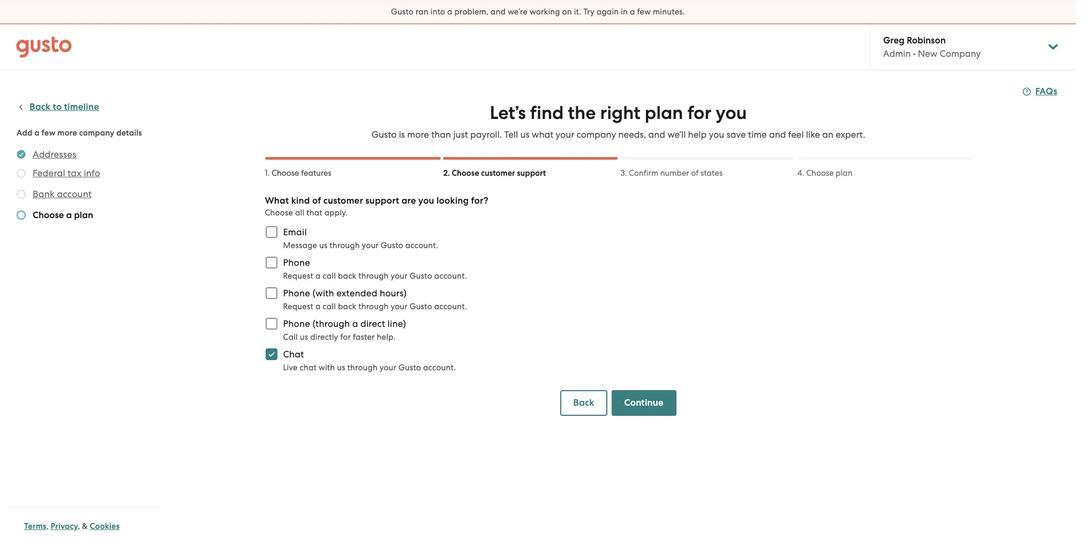 Task type: locate. For each thing, give the bounding box(es) containing it.
back for phone
[[338, 271, 357, 281]]

0 horizontal spatial of
[[313, 195, 321, 206]]

check image
[[17, 169, 26, 178], [17, 211, 26, 220]]

0 vertical spatial call
[[323, 271, 336, 281]]

a down "(with"
[[316, 302, 321, 311]]

your for chat
[[380, 363, 397, 373]]

choose for choose a plan
[[33, 210, 64, 221]]

choose inside list
[[33, 210, 64, 221]]

request a call back through your gusto account. up extended
[[283, 271, 467, 281]]

more up addresses
[[58, 128, 77, 138]]

phone left "(with"
[[283, 288, 310, 299]]

0 horizontal spatial few
[[42, 128, 56, 138]]

account.
[[406, 241, 438, 250], [435, 271, 467, 281], [435, 302, 467, 311], [423, 363, 456, 373]]

3 phone from the top
[[283, 318, 310, 329]]

feel
[[789, 129, 804, 140]]

chat
[[283, 349, 304, 360]]

customer
[[481, 168, 515, 178], [324, 195, 363, 206]]

2 request a call back through your gusto account. from the top
[[283, 302, 467, 311]]

1 phone from the top
[[283, 257, 310, 268]]

few up addresses
[[42, 128, 56, 138]]

1 horizontal spatial customer
[[481, 168, 515, 178]]

a inside list
[[66, 210, 72, 221]]

it.
[[574, 7, 582, 17]]

you up save
[[716, 102, 748, 124]]

1 back from the top
[[338, 271, 357, 281]]

1 horizontal spatial company
[[577, 129, 617, 140]]

, left &
[[78, 522, 80, 531]]

plan down expert.
[[836, 168, 853, 178]]

choose down bank in the top of the page
[[33, 210, 64, 221]]

phone up call
[[283, 318, 310, 329]]

us
[[521, 129, 530, 140], [319, 241, 328, 250], [300, 332, 308, 342], [337, 363, 346, 373]]

check image down check icon
[[17, 211, 26, 220]]

choose up the looking
[[452, 168, 480, 178]]

back for back to timeline
[[29, 101, 51, 113]]

1 vertical spatial support
[[366, 195, 400, 206]]

for
[[688, 102, 712, 124], [341, 332, 351, 342]]

1 horizontal spatial few
[[638, 7, 651, 17]]

more right is
[[408, 129, 429, 140]]

back inside button
[[574, 397, 595, 408]]

1 request a call back through your gusto account. from the top
[[283, 271, 467, 281]]

company
[[79, 128, 114, 138], [577, 129, 617, 140]]

call up "(with"
[[323, 271, 336, 281]]

plan down account
[[74, 210, 93, 221]]

let's
[[490, 102, 526, 124]]

1 vertical spatial request a call back through your gusto account.
[[283, 302, 467, 311]]

0 horizontal spatial for
[[341, 332, 351, 342]]

request
[[283, 271, 314, 281], [283, 302, 314, 311]]

, left privacy
[[46, 522, 49, 531]]

request a call back through your gusto account. for phone
[[283, 271, 467, 281]]

message
[[283, 241, 317, 250]]

1 vertical spatial of
[[313, 195, 321, 206]]

(through
[[313, 318, 350, 329]]

let's find the right plan for you gusto is more than just payroll. tell us what your company needs, and we'll help you save time and feel like an expert.
[[372, 102, 866, 140]]

through for phone
[[359, 271, 389, 281]]

0 horizontal spatial back
[[29, 101, 51, 113]]

looking
[[437, 195, 469, 206]]

request a call back through your gusto account. for phone (with extended hours)
[[283, 302, 467, 311]]

choose a plan
[[33, 210, 93, 221]]

for inside let's find the right plan for you gusto is more than just payroll. tell us what your company needs, and we'll help you save time and feel like an expert.
[[688, 102, 712, 124]]

request a call back through your gusto account.
[[283, 271, 467, 281], [283, 302, 467, 311]]

circle check image
[[17, 148, 26, 161]]

0 horizontal spatial support
[[366, 195, 400, 206]]

0 vertical spatial phone
[[283, 257, 310, 268]]

details
[[116, 128, 142, 138]]

request up "(with"
[[283, 271, 314, 281]]

2 check image from the top
[[17, 211, 26, 220]]

1 vertical spatial request
[[283, 302, 314, 311]]

1 horizontal spatial support
[[517, 168, 546, 178]]

back up phone (with extended hours)
[[338, 271, 357, 281]]

0 horizontal spatial plan
[[74, 210, 93, 221]]

call down "(with"
[[323, 302, 336, 311]]

greg robinson admin • new company
[[884, 35, 982, 59]]

1 horizontal spatial of
[[692, 168, 699, 178]]

plan up we'll
[[645, 102, 684, 124]]

1 horizontal spatial ,
[[78, 522, 80, 531]]

just
[[454, 129, 468, 140]]

your up hours)
[[391, 271, 408, 281]]

your right what on the top
[[556, 129, 575, 140]]

gusto ran into a problem, and we're working on it. try again in a few minutes.
[[391, 7, 686, 17]]

choose for choose features
[[272, 168, 299, 178]]

1 horizontal spatial plan
[[645, 102, 684, 124]]

customer up apply.
[[324, 195, 363, 206]]

choose up the "what"
[[272, 168, 299, 178]]

customer up for? at the top left of page
[[481, 168, 515, 178]]

0 vertical spatial request a call back through your gusto account.
[[283, 271, 467, 281]]

1 vertical spatial call
[[323, 302, 336, 311]]

request down "(with"
[[283, 302, 314, 311]]

your
[[556, 129, 575, 140], [362, 241, 379, 250], [391, 271, 408, 281], [391, 302, 408, 311], [380, 363, 397, 373]]

back for back
[[574, 397, 595, 408]]

support left "are"
[[366, 195, 400, 206]]

support down what on the top
[[517, 168, 546, 178]]

2 vertical spatial phone
[[283, 318, 310, 329]]

a down account
[[66, 210, 72, 221]]

faqs button
[[1023, 85, 1058, 98]]

you right "are"
[[419, 195, 435, 206]]

1 vertical spatial check image
[[17, 211, 26, 220]]

2 vertical spatial you
[[419, 195, 435, 206]]

problem,
[[455, 7, 489, 17]]

your down help.
[[380, 363, 397, 373]]

choose
[[272, 168, 299, 178], [452, 168, 480, 178], [807, 168, 834, 178], [265, 208, 293, 218], [33, 210, 64, 221]]

0 vertical spatial back
[[29, 101, 51, 113]]

for up help
[[688, 102, 712, 124]]

choose down the "what"
[[265, 208, 293, 218]]

confirm
[[629, 168, 659, 178]]

your down hours)
[[391, 302, 408, 311]]

company down the
[[577, 129, 617, 140]]

for down 'phone (through a direct line)'
[[341, 332, 351, 342]]

2 call from the top
[[323, 302, 336, 311]]

is
[[399, 129, 405, 140]]

for?
[[471, 195, 489, 206]]

timeline
[[64, 101, 99, 113]]

choose customer support
[[452, 168, 546, 178]]

0 vertical spatial back
[[338, 271, 357, 281]]

of up that
[[313, 195, 321, 206]]

and left we're
[[491, 7, 506, 17]]

0 vertical spatial of
[[692, 168, 699, 178]]

through down faster
[[348, 363, 378, 373]]

customer inside what kind of customer support are you looking for? choose all that apply.
[[324, 195, 363, 206]]

you for are
[[419, 195, 435, 206]]

0 horizontal spatial ,
[[46, 522, 49, 531]]

request for phone
[[283, 271, 314, 281]]

phone for phone (with extended hours)
[[283, 288, 310, 299]]

you right help
[[709, 129, 725, 140]]

Phone (with extended hours) checkbox
[[260, 281, 283, 305]]

you inside what kind of customer support are you looking for? choose all that apply.
[[419, 195, 435, 206]]

,
[[46, 522, 49, 531], [78, 522, 80, 531]]

0 vertical spatial support
[[517, 168, 546, 178]]

a up faster
[[353, 318, 358, 329]]

save
[[727, 129, 746, 140]]

and left we'll
[[649, 129, 666, 140]]

continue button
[[612, 390, 677, 416]]

2 request from the top
[[283, 302, 314, 311]]

through for phone (with extended hours)
[[359, 302, 389, 311]]

back
[[338, 271, 357, 281], [338, 302, 357, 311]]

1 horizontal spatial for
[[688, 102, 712, 124]]

back for phone (with extended hours)
[[338, 302, 357, 311]]

few
[[638, 7, 651, 17], [42, 128, 56, 138]]

through down apply.
[[330, 241, 360, 250]]

you
[[716, 102, 748, 124], [709, 129, 725, 140], [419, 195, 435, 206]]

new
[[919, 48, 938, 59]]

1 , from the left
[[46, 522, 49, 531]]

0 horizontal spatial company
[[79, 128, 114, 138]]

company down timeline
[[79, 128, 114, 138]]

through up extended
[[359, 271, 389, 281]]

0 vertical spatial you
[[716, 102, 748, 124]]

of inside what kind of customer support are you looking for? choose all that apply.
[[313, 195, 321, 206]]

cookies
[[90, 522, 120, 531]]

2 horizontal spatial plan
[[836, 168, 853, 178]]

federal tax info
[[33, 168, 100, 179]]

and left feel
[[770, 129, 787, 140]]

phone down 'message'
[[283, 257, 310, 268]]

us right call
[[300, 332, 308, 342]]

0 vertical spatial for
[[688, 102, 712, 124]]

0 vertical spatial plan
[[645, 102, 684, 124]]

of for kind
[[313, 195, 321, 206]]

features
[[301, 168, 332, 178]]

addresses button
[[33, 148, 76, 161]]

check image
[[17, 190, 26, 199]]

than
[[432, 129, 451, 140]]

request a call back through your gusto account. up the direct
[[283, 302, 467, 311]]

0 horizontal spatial and
[[491, 7, 506, 17]]

the
[[568, 102, 596, 124]]

0 vertical spatial request
[[283, 271, 314, 281]]

gusto
[[391, 7, 414, 17], [372, 129, 397, 140], [381, 241, 404, 250], [410, 271, 432, 281], [410, 302, 432, 311], [399, 363, 421, 373]]

1 call from the top
[[323, 271, 336, 281]]

your for phone
[[391, 271, 408, 281]]

choose plan
[[807, 168, 853, 178]]

try
[[584, 7, 595, 17]]

check image down circle check icon
[[17, 169, 26, 178]]

expert.
[[836, 129, 866, 140]]

through up the direct
[[359, 302, 389, 311]]

a
[[448, 7, 453, 17], [630, 7, 636, 17], [34, 128, 40, 138], [66, 210, 72, 221], [316, 271, 321, 281], [316, 302, 321, 311], [353, 318, 358, 329]]

few right in
[[638, 7, 651, 17]]

1 request from the top
[[283, 271, 314, 281]]

plan inside list
[[74, 210, 93, 221]]

back
[[29, 101, 51, 113], [574, 397, 595, 408]]

states
[[701, 168, 723, 178]]

terms
[[24, 522, 46, 531]]

of left states at right top
[[692, 168, 699, 178]]

1 vertical spatial back
[[574, 397, 595, 408]]

1 vertical spatial phone
[[283, 288, 310, 299]]

call us directly for faster help.
[[283, 332, 396, 342]]

account. for phone (with extended hours)
[[435, 302, 467, 311]]

help.
[[377, 332, 396, 342]]

faqs
[[1036, 86, 1058, 97]]

0 vertical spatial check image
[[17, 169, 26, 178]]

choose down like
[[807, 168, 834, 178]]

we'll
[[668, 129, 686, 140]]

terms , privacy , & cookies
[[24, 522, 120, 531]]

account. for phone
[[435, 271, 467, 281]]

of
[[692, 168, 699, 178], [313, 195, 321, 206]]

1 vertical spatial back
[[338, 302, 357, 311]]

back down phone (with extended hours)
[[338, 302, 357, 311]]

gusto inside let's find the right plan for you gusto is more than just payroll. tell us what your company needs, and we'll help you save time and feel like an expert.
[[372, 129, 397, 140]]

0 horizontal spatial customer
[[324, 195, 363, 206]]

1 vertical spatial customer
[[324, 195, 363, 206]]

2 back from the top
[[338, 302, 357, 311]]

back inside button
[[29, 101, 51, 113]]

us right tell
[[521, 129, 530, 140]]

continue
[[625, 397, 664, 408]]

faster
[[353, 332, 375, 342]]

1 horizontal spatial more
[[408, 129, 429, 140]]

company inside let's find the right plan for you gusto is more than just payroll. tell us what your company needs, and we'll help you save time and feel like an expert.
[[577, 129, 617, 140]]

call
[[323, 271, 336, 281], [323, 302, 336, 311]]

1 horizontal spatial back
[[574, 397, 595, 408]]

2 vertical spatial plan
[[74, 210, 93, 221]]

2 phone from the top
[[283, 288, 310, 299]]

what
[[265, 195, 289, 206]]

call
[[283, 332, 298, 342]]

message us through your gusto account.
[[283, 241, 438, 250]]

choose features
[[272, 168, 332, 178]]

privacy link
[[51, 522, 78, 531]]



Task type: describe. For each thing, give the bounding box(es) containing it.
time
[[749, 129, 767, 140]]

an
[[823, 129, 834, 140]]

call for phone
[[323, 271, 336, 281]]

2 horizontal spatial and
[[770, 129, 787, 140]]

plan inside let's find the right plan for you gusto is more than just payroll. tell us what your company needs, and we'll help you save time and feel like an expert.
[[645, 102, 684, 124]]

email
[[283, 227, 307, 237]]

we're
[[508, 7, 528, 17]]

what kind of customer support are you looking for? choose all that apply.
[[265, 195, 489, 218]]

that
[[307, 208, 323, 218]]

0 vertical spatial few
[[638, 7, 651, 17]]

into
[[431, 7, 446, 17]]

a right into
[[448, 7, 453, 17]]

confirm number of states
[[629, 168, 723, 178]]

cookies button
[[90, 520, 120, 533]]

on
[[563, 7, 572, 17]]

right
[[601, 102, 641, 124]]

phone for phone
[[283, 257, 310, 268]]

a right add
[[34, 128, 40, 138]]

bank account button
[[33, 188, 92, 200]]

federal
[[33, 168, 65, 179]]

federal tax info button
[[33, 167, 100, 180]]

your inside let's find the right plan for you gusto is more than just payroll. tell us what your company needs, and we'll help you save time and feel like an expert.
[[556, 129, 575, 140]]

admin
[[884, 48, 912, 59]]

back to timeline button
[[17, 101, 99, 114]]

through for chat
[[348, 363, 378, 373]]

Phone checkbox
[[260, 251, 283, 274]]

info
[[84, 168, 100, 179]]

privacy
[[51, 522, 78, 531]]

directly
[[310, 332, 339, 342]]

us inside let's find the right plan for you gusto is more than just payroll. tell us what your company needs, and we'll help you save time and feel like an expert.
[[521, 129, 530, 140]]

of for number
[[692, 168, 699, 178]]

Email checkbox
[[260, 220, 283, 244]]

to
[[53, 101, 62, 113]]

support inside what kind of customer support are you looking for? choose all that apply.
[[366, 195, 400, 206]]

account. for chat
[[423, 363, 456, 373]]

phone for phone (through a direct line)
[[283, 318, 310, 329]]

0 vertical spatial customer
[[481, 168, 515, 178]]

find
[[531, 102, 564, 124]]

in
[[621, 7, 628, 17]]

1 check image from the top
[[17, 169, 26, 178]]

add
[[17, 128, 32, 138]]

extended
[[337, 288, 378, 299]]

kind
[[291, 195, 310, 206]]

choose a plan list
[[17, 148, 157, 224]]

us right with at the left
[[337, 363, 346, 373]]

us right 'message'
[[319, 241, 328, 250]]

back button
[[561, 390, 608, 416]]

what
[[532, 129, 554, 140]]

home image
[[16, 36, 72, 58]]

you for for
[[716, 102, 748, 124]]

again
[[597, 7, 619, 17]]

add a few more company details
[[17, 128, 142, 138]]

direct
[[361, 318, 386, 329]]

greg
[[884, 35, 905, 46]]

1 vertical spatial for
[[341, 332, 351, 342]]

apply.
[[325, 208, 348, 218]]

live chat with us through your gusto account.
[[283, 363, 456, 373]]

like
[[807, 129, 821, 140]]

1 vertical spatial few
[[42, 128, 56, 138]]

bank
[[33, 189, 55, 199]]

2 , from the left
[[78, 522, 80, 531]]

terms link
[[24, 522, 46, 531]]

more inside let's find the right plan for you gusto is more than just payroll. tell us what your company needs, and we'll help you save time and feel like an expert.
[[408, 129, 429, 140]]

company
[[940, 48, 982, 59]]

1 vertical spatial plan
[[836, 168, 853, 178]]

back to timeline
[[29, 101, 99, 113]]

1 vertical spatial you
[[709, 129, 725, 140]]

number
[[661, 168, 690, 178]]

choose for choose customer support
[[452, 168, 480, 178]]

1 horizontal spatial and
[[649, 129, 666, 140]]

line)
[[388, 318, 406, 329]]

addresses
[[33, 149, 76, 160]]

Phone (through a direct line) checkbox
[[260, 312, 283, 336]]

your for phone (with extended hours)
[[391, 302, 408, 311]]

your down what kind of customer support are you looking for? choose all that apply.
[[362, 241, 379, 250]]

payroll.
[[471, 129, 502, 140]]

request for phone (with extended hours)
[[283, 302, 314, 311]]

0 horizontal spatial more
[[58, 128, 77, 138]]

live
[[283, 363, 298, 373]]

tell
[[505, 129, 518, 140]]

chat
[[300, 363, 317, 373]]

call for phone (with extended hours)
[[323, 302, 336, 311]]

a up "(with"
[[316, 271, 321, 281]]

help
[[689, 129, 707, 140]]

phone (with extended hours)
[[283, 288, 407, 299]]

minutes.
[[653, 7, 686, 17]]

are
[[402, 195, 416, 206]]

account
[[57, 189, 92, 199]]

choose for choose plan
[[807, 168, 834, 178]]

bank account
[[33, 189, 92, 199]]

all
[[295, 208, 305, 218]]

with
[[319, 363, 335, 373]]

hours)
[[380, 288, 407, 299]]

Chat checkbox
[[260, 343, 283, 366]]

choose inside what kind of customer support are you looking for? choose all that apply.
[[265, 208, 293, 218]]

needs,
[[619, 129, 647, 140]]

•
[[914, 48, 916, 59]]

ran
[[416, 7, 429, 17]]

(with
[[313, 288, 334, 299]]

tax
[[68, 168, 82, 179]]

phone (through a direct line)
[[283, 318, 406, 329]]

a right in
[[630, 7, 636, 17]]



Task type: vqa. For each thing, say whether or not it's contained in the screenshot.
payroll!
no



